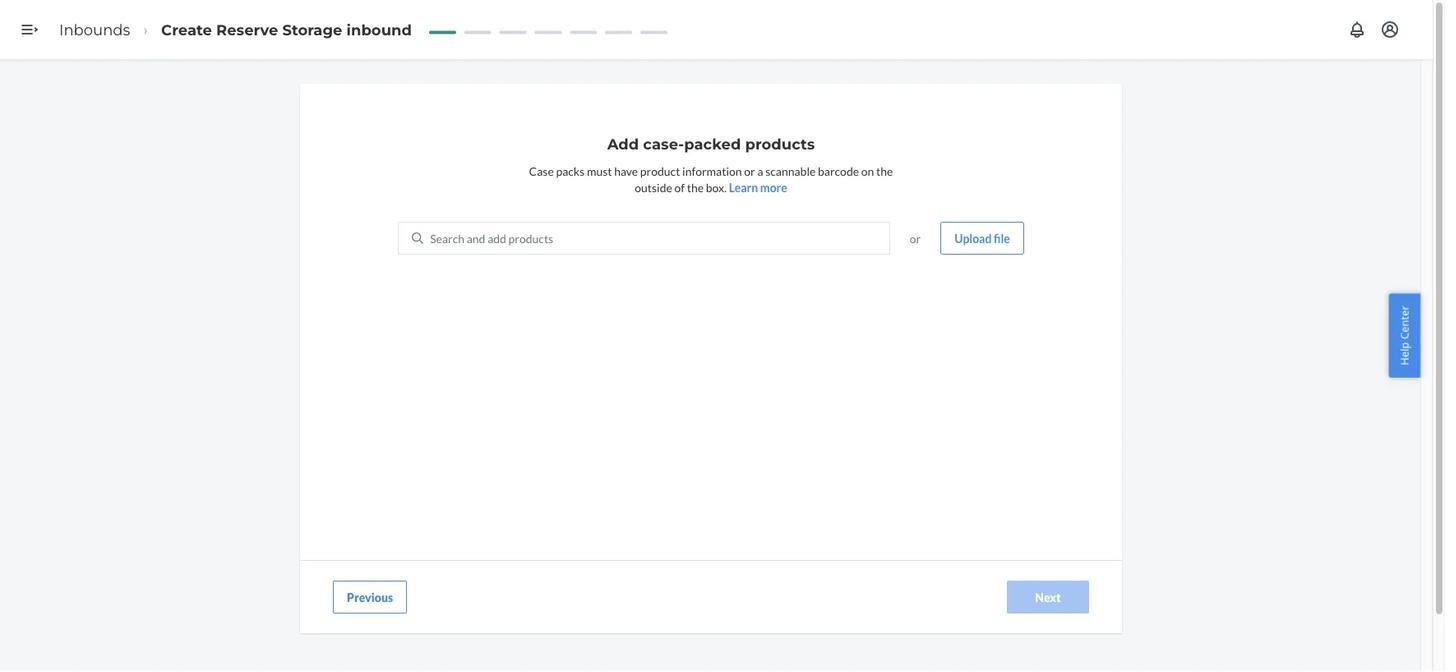 Task type: vqa. For each thing, say whether or not it's contained in the screenshot.
Talk to Support
no



Task type: locate. For each thing, give the bounding box(es) containing it.
upload
[[955, 232, 992, 246]]

products for search and add products
[[509, 232, 554, 246]]

create reserve storage inbound
[[161, 20, 412, 39]]

0 horizontal spatial or
[[745, 164, 756, 178]]

open account menu image
[[1381, 20, 1401, 39]]

or left a
[[745, 164, 756, 178]]

or left upload
[[910, 232, 921, 246]]

create
[[161, 20, 212, 39]]

help
[[1398, 343, 1413, 366]]

add
[[608, 135, 639, 153]]

packed
[[684, 135, 741, 153]]

products
[[746, 135, 815, 153], [509, 232, 554, 246]]

the right the on
[[877, 164, 894, 178]]

search
[[430, 232, 465, 246]]

case
[[529, 164, 554, 178]]

1 vertical spatial products
[[509, 232, 554, 246]]

1 vertical spatial the
[[687, 181, 704, 195]]

and
[[467, 232, 486, 246]]

upload file
[[955, 232, 1011, 246]]

breadcrumbs navigation
[[46, 6, 425, 54]]

products up scannable
[[746, 135, 815, 153]]

a
[[758, 164, 764, 178]]

0 horizontal spatial products
[[509, 232, 554, 246]]

0 vertical spatial products
[[746, 135, 815, 153]]

on
[[862, 164, 875, 178]]

next button
[[1008, 581, 1090, 614]]

scannable
[[766, 164, 816, 178]]

0 horizontal spatial the
[[687, 181, 704, 195]]

open notifications image
[[1348, 20, 1368, 39]]

more
[[761, 181, 788, 195]]

1 horizontal spatial or
[[910, 232, 921, 246]]

search and add products
[[430, 232, 554, 246]]

the
[[877, 164, 894, 178], [687, 181, 704, 195]]

learn more
[[729, 181, 788, 195]]

help center
[[1398, 306, 1413, 366]]

have
[[615, 164, 638, 178]]

box.
[[706, 181, 727, 195]]

the right of
[[687, 181, 704, 195]]

previous button
[[333, 581, 407, 614]]

add case-packed products
[[608, 135, 815, 153]]

next
[[1036, 591, 1062, 605]]

information
[[683, 164, 742, 178]]

0 vertical spatial or
[[745, 164, 756, 178]]

products right add
[[509, 232, 554, 246]]

reserve
[[216, 20, 278, 39]]

search image
[[412, 233, 424, 244]]

1 horizontal spatial products
[[746, 135, 815, 153]]

1 horizontal spatial the
[[877, 164, 894, 178]]

or
[[745, 164, 756, 178], [910, 232, 921, 246]]

inbounds
[[59, 20, 130, 39]]



Task type: describe. For each thing, give the bounding box(es) containing it.
learn more button
[[729, 179, 788, 196]]

help center button
[[1390, 294, 1421, 378]]

learn
[[729, 181, 758, 195]]

outside
[[635, 181, 673, 195]]

product
[[641, 164, 681, 178]]

file
[[994, 232, 1011, 246]]

of
[[675, 181, 685, 195]]

add
[[488, 232, 507, 246]]

inbound
[[347, 20, 412, 39]]

open navigation image
[[20, 20, 39, 39]]

must
[[587, 164, 612, 178]]

1 vertical spatial or
[[910, 232, 921, 246]]

center
[[1398, 306, 1413, 340]]

packs
[[556, 164, 585, 178]]

products for add case-packed products
[[746, 135, 815, 153]]

barcode
[[818, 164, 860, 178]]

inbounds link
[[59, 20, 130, 39]]

or inside case packs must have product information or a scannable barcode on the outside of the box.
[[745, 164, 756, 178]]

case packs must have product information or a scannable barcode on the outside of the box.
[[529, 164, 894, 195]]

upload file button
[[941, 222, 1025, 255]]

case-
[[643, 135, 684, 153]]

previous
[[347, 591, 393, 605]]

storage
[[283, 20, 343, 39]]

0 vertical spatial the
[[877, 164, 894, 178]]



